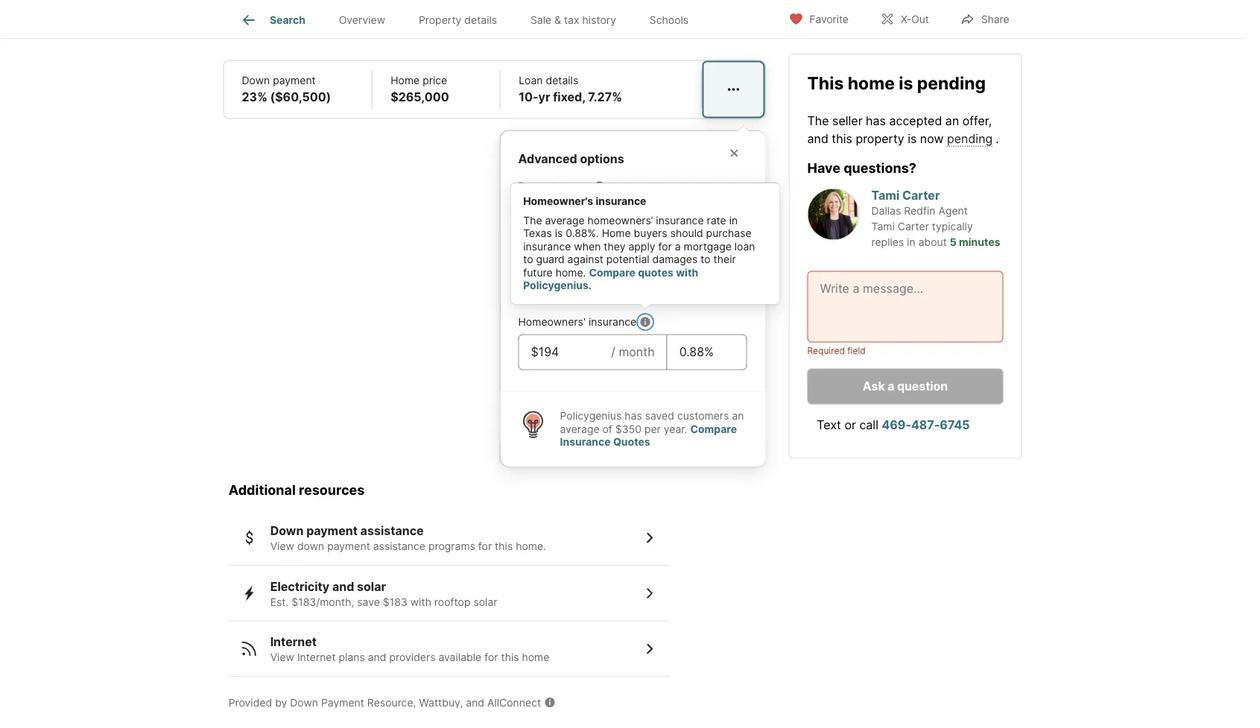 Task type: describe. For each thing, give the bounding box(es) containing it.
hoa dues
[[518, 248, 568, 261]]

rooftop
[[434, 596, 471, 609]]

programs
[[428, 540, 475, 553]]

internet view internet plans and providers available for this home
[[270, 635, 550, 664]]

carter for tami carter typically replies in about
[[898, 220, 929, 233]]

this inside internet view internet plans and providers available for this home
[[501, 651, 519, 664]]

has inside policygenius has saved customers an average of $350 per year.
[[625, 410, 642, 423]]

down payment 23% ($60,500)
[[242, 75, 331, 105]]

$350
[[616, 423, 642, 436]]

in inside tami carter typically replies in about
[[907, 236, 916, 248]]

5
[[950, 236, 957, 248]]

property taxes
[[518, 180, 591, 193]]

search
[[270, 14, 305, 26]]

2 to from the left
[[701, 253, 711, 266]]

&
[[555, 14, 561, 26]]

about
[[919, 236, 947, 248]]

0 vertical spatial assistance
[[360, 524, 424, 538]]

%.
[[588, 227, 599, 240]]

average inside policygenius has saved customers an average of $350 per year.
[[560, 423, 600, 436]]

payment for assistance
[[306, 524, 358, 538]]

ask a question button
[[808, 368, 1004, 404]]

per
[[645, 423, 661, 436]]

fixed,
[[553, 90, 586, 105]]

details for property details
[[465, 14, 497, 26]]

providers
[[389, 651, 436, 664]]

6745
[[940, 418, 970, 432]]

home inside %. home buyers should purchase insurance when they apply for a mortgage loan to guard against potential damages to their future home.
[[602, 227, 631, 240]]

view inside internet view internet plans and providers available for this home
[[270, 651, 294, 664]]

1 vertical spatial assistance
[[373, 540, 426, 553]]

x-out button
[[867, 3, 942, 34]]

overview tab
[[322, 2, 402, 38]]

/ year
[[623, 209, 655, 224]]

field
[[848, 345, 866, 356]]

1 vertical spatial pending
[[947, 131, 993, 146]]

tab list containing search
[[223, 0, 717, 38]]

sale
[[531, 14, 552, 26]]

dallas
[[872, 204, 901, 217]]

damages
[[653, 253, 698, 266]]

the for the average homeowners' insurance rate in texas is 0.88
[[523, 214, 542, 227]]

property details
[[419, 14, 497, 26]]

a inside button
[[888, 379, 895, 393]]

with inside electricity and solar est. $183/month, save                  $183 with rooftop solar
[[410, 596, 431, 609]]

($60,500)
[[270, 90, 331, 105]]

favorite
[[810, 13, 849, 26]]

property for property details
[[419, 14, 462, 26]]

out
[[912, 13, 929, 26]]

buyers
[[634, 227, 668, 240]]

insurance inside %. home buyers should purchase insurance when they apply for a mortgage loan to guard against potential damages to their future home.
[[523, 240, 571, 253]]

x-
[[901, 13, 912, 26]]

ask a question
[[863, 379, 948, 393]]

for inside %. home buyers should purchase insurance when they apply for a mortgage loan to guard against potential damages to their future home.
[[658, 240, 672, 253]]

homeowner's insurance
[[523, 195, 647, 208]]

this inside down payment assistance view down payment assistance programs for this home.
[[495, 540, 513, 553]]

sale & tax history tab
[[514, 2, 633, 38]]

pending .
[[947, 131, 999, 146]]

x-out
[[901, 13, 929, 26]]

hoa
[[518, 248, 541, 261]]

an for compare insurance quotes
[[732, 410, 744, 423]]

0 vertical spatial pending
[[917, 72, 986, 93]]

compare quotes with policygenius. link
[[523, 266, 699, 292]]

minutes
[[959, 236, 1001, 248]]

policygenius.
[[523, 279, 592, 292]]

details for loan details 10-yr fixed, 7.27%
[[546, 75, 579, 87]]

469-
[[882, 418, 911, 432]]

property
[[856, 131, 905, 146]]

guard
[[536, 253, 565, 266]]

or
[[845, 418, 856, 432]]

.
[[996, 131, 999, 146]]

quotes
[[638, 266, 674, 279]]

available
[[439, 651, 482, 664]]

for inside down payment assistance view down payment assistance programs for this home.
[[478, 540, 492, 553]]

0.88
[[566, 227, 588, 240]]

save
[[357, 596, 380, 609]]

policygenius
[[560, 410, 622, 423]]

schools
[[650, 14, 689, 26]]

1 horizontal spatial solar
[[474, 596, 498, 609]]

469-487-6745 link
[[882, 418, 970, 432]]

offer,
[[963, 113, 992, 128]]

this inside the seller has accepted an offer, and this property is now
[[832, 131, 853, 146]]

insurance inside the average homeowners' insurance rate in texas is 0.88
[[656, 214, 704, 227]]

1 vertical spatial internet
[[297, 651, 336, 664]]

this home is pending
[[808, 72, 986, 93]]

0 vertical spatial homeowners'
[[241, 20, 318, 35]]

agent
[[939, 204, 968, 217]]

history
[[582, 14, 616, 26]]

the average homeowners' insurance rate in texas is 0.88
[[523, 214, 738, 240]]

lightbulb icon image
[[518, 410, 548, 440]]

policygenius has saved customers an average of $350 per year.
[[560, 410, 744, 436]]

month for dues
[[699, 277, 735, 292]]

loan details 10-yr fixed, 7.27%
[[519, 75, 622, 105]]

text or call 469-487-6745
[[817, 418, 970, 432]]

options
[[580, 152, 624, 167]]

seller
[[833, 113, 863, 128]]

question
[[897, 379, 948, 393]]

call
[[860, 418, 879, 432]]

additional resources
[[229, 482, 365, 498]]

compare for compare insurance quotes
[[690, 423, 737, 436]]

have
[[808, 159, 841, 176]]

1 vertical spatial homeowners'
[[518, 316, 586, 329]]

payment for 23%
[[273, 75, 316, 87]]

0 vertical spatial is
[[899, 72, 913, 93]]

sale & tax history
[[531, 14, 616, 26]]

redfin
[[904, 204, 936, 217]]

in inside the average homeowners' insurance rate in texas is 0.88
[[729, 214, 738, 227]]

month for insurance
[[619, 345, 655, 360]]

0 vertical spatial solar
[[357, 579, 386, 594]]

now
[[920, 131, 944, 146]]

tami carter dallas redfin agent
[[872, 188, 968, 217]]

$265,000
[[391, 90, 449, 105]]

10-
[[519, 90, 539, 105]]

when
[[574, 240, 601, 253]]

for inside internet view internet plans and providers available for this home
[[485, 651, 498, 664]]

1 horizontal spatial homeowners' insurance
[[518, 316, 637, 329]]

favorite button
[[776, 3, 862, 34]]

homeowners' insurance link
[[241, 20, 376, 35]]

$183
[[383, 596, 408, 609]]

apply
[[629, 240, 656, 253]]

with inside the compare quotes with policygenius.
[[676, 266, 699, 279]]



Task type: vqa. For each thing, say whether or not it's contained in the screenshot.


Task type: locate. For each thing, give the bounding box(es) containing it.
carter up redfin
[[903, 188, 940, 203]]

1 vertical spatial the
[[523, 214, 542, 227]]

2 tami from the top
[[872, 220, 895, 233]]

/ for homeowners' insurance
[[611, 345, 616, 360]]

view
[[270, 540, 294, 553], [270, 651, 294, 664]]

2 vertical spatial is
[[555, 227, 563, 240]]

home
[[848, 72, 895, 93], [522, 651, 550, 664]]

loan
[[735, 240, 755, 253]]

2 vertical spatial this
[[501, 651, 519, 664]]

saved
[[645, 410, 674, 423]]

details up fixed,
[[546, 75, 579, 87]]

this right available
[[501, 651, 519, 664]]

0 horizontal spatial compare
[[589, 266, 636, 279]]

insurance right search
[[322, 20, 376, 35]]

home up $265,000
[[391, 75, 420, 87]]

down up the 23% at top left
[[242, 75, 270, 87]]

year
[[630, 209, 655, 224]]

carter for tami carter dallas redfin agent
[[903, 188, 940, 203]]

month up saved
[[619, 345, 655, 360]]

1 tami from the top
[[872, 188, 900, 203]]

and inside electricity and solar est. $183/month, save                  $183 with rooftop solar
[[332, 579, 354, 594]]

price
[[423, 75, 447, 87]]

internet left plans
[[297, 651, 336, 664]]

carter inside tami carter dallas redfin agent
[[903, 188, 940, 203]]

view inside down payment assistance view down payment assistance programs for this home.
[[270, 540, 294, 553]]

1 vertical spatial property
[[518, 180, 561, 193]]

overview
[[339, 14, 385, 26]]

0 vertical spatial in
[[729, 214, 738, 227]]

property for property taxes
[[518, 180, 561, 193]]

1 horizontal spatial month
[[699, 277, 735, 292]]

tab list
[[223, 0, 717, 38]]

insurance
[[322, 20, 376, 35], [596, 195, 647, 208], [656, 214, 704, 227], [523, 240, 571, 253], [589, 316, 637, 329]]

/ month for hoa dues
[[692, 277, 735, 292]]

1 horizontal spatial / month
[[692, 277, 735, 292]]

0 vertical spatial for
[[658, 240, 672, 253]]

insurance up should at the top
[[656, 214, 704, 227]]

an for pending
[[946, 113, 959, 128]]

plans
[[339, 651, 365, 664]]

down for view
[[270, 524, 304, 538]]

is inside the average homeowners' insurance rate in texas is 0.88
[[555, 227, 563, 240]]

/ down damages
[[692, 277, 696, 292]]

down for ($60,500)
[[242, 75, 270, 87]]

0 vertical spatial details
[[465, 14, 497, 26]]

1 horizontal spatial a
[[888, 379, 895, 393]]

0 vertical spatial internet
[[270, 635, 317, 650]]

1 horizontal spatial home.
[[556, 266, 586, 279]]

tami carter link
[[872, 188, 940, 203]]

an left offer,
[[946, 113, 959, 128]]

1 vertical spatial a
[[888, 379, 895, 393]]

and up have
[[808, 131, 829, 146]]

1 to from the left
[[523, 253, 533, 266]]

0 horizontal spatial homeowners' insurance
[[241, 20, 376, 35]]

home
[[391, 75, 420, 87], [602, 227, 631, 240]]

accepted
[[889, 113, 942, 128]]

0 horizontal spatial with
[[410, 596, 431, 609]]

a inside %. home buyers should purchase insurance when they apply for a mortgage loan to guard against potential damages to their future home.
[[675, 240, 681, 253]]

1 vertical spatial with
[[410, 596, 431, 609]]

typically
[[932, 220, 973, 233]]

1 horizontal spatial the
[[808, 113, 829, 128]]

purchase
[[706, 227, 752, 240]]

an inside the seller has accepted an offer, and this property is now
[[946, 113, 959, 128]]

property
[[419, 14, 462, 26], [518, 180, 561, 193]]

1 vertical spatial in
[[907, 236, 916, 248]]

details inside "tab"
[[465, 14, 497, 26]]

is
[[899, 72, 913, 93], [908, 131, 917, 146], [555, 227, 563, 240]]

est.
[[270, 596, 289, 609]]

1 vertical spatial carter
[[898, 220, 929, 233]]

0 horizontal spatial /
[[611, 345, 616, 360]]

homeowners'
[[588, 214, 653, 227]]

$183/month,
[[292, 596, 354, 609]]

has inside the seller has accepted an offer, and this property is now
[[866, 113, 886, 128]]

1 vertical spatial month
[[619, 345, 655, 360]]

insurance
[[560, 436, 611, 449]]

1 horizontal spatial has
[[866, 113, 886, 128]]

with right $183
[[410, 596, 431, 609]]

internet
[[270, 635, 317, 650], [297, 651, 336, 664]]

should
[[670, 227, 703, 240]]

to down mortgage at top right
[[701, 253, 711, 266]]

tax
[[564, 14, 580, 26]]

0 horizontal spatial home.
[[516, 540, 546, 553]]

details
[[465, 14, 497, 26], [546, 75, 579, 87]]

1 vertical spatial home.
[[516, 540, 546, 553]]

details left sale
[[465, 14, 497, 26]]

0 vertical spatial average
[[545, 214, 585, 227]]

0 horizontal spatial homeowners'
[[241, 20, 318, 35]]

None text field
[[679, 208, 734, 226], [531, 344, 599, 361], [679, 344, 734, 361], [679, 208, 734, 226], [531, 344, 599, 361], [679, 344, 734, 361]]

1 vertical spatial compare
[[690, 423, 737, 436]]

a right ask
[[888, 379, 895, 393]]

solar right rooftop
[[474, 596, 498, 609]]

compare inside compare insurance quotes
[[690, 423, 737, 436]]

payment up ($60,500)
[[273, 75, 316, 87]]

against
[[568, 253, 604, 266]]

1 vertical spatial home
[[602, 227, 631, 240]]

homeowners' down policygenius.
[[518, 316, 586, 329]]

lightbulb icon element
[[518, 410, 560, 449]]

0 vertical spatial homeowners' insurance
[[241, 20, 376, 35]]

0 horizontal spatial details
[[465, 14, 497, 26]]

share
[[981, 13, 1010, 26]]

in up the purchase
[[729, 214, 738, 227]]

advanced
[[518, 152, 577, 167]]

1 horizontal spatial details
[[546, 75, 579, 87]]

home.
[[556, 266, 586, 279], [516, 540, 546, 553]]

an right customers
[[732, 410, 744, 423]]

property inside "tab"
[[419, 14, 462, 26]]

2 vertical spatial for
[[485, 651, 498, 664]]

additional
[[229, 482, 296, 498]]

is inside the seller has accepted an offer, and this property is now
[[908, 131, 917, 146]]

1 vertical spatial homeowners' insurance
[[518, 316, 637, 329]]

/ up the policygenius
[[611, 345, 616, 360]]

homeowners' up down payment 23% ($60,500)
[[241, 20, 318, 35]]

0 vertical spatial /
[[623, 209, 627, 224]]

5 minutes
[[950, 236, 1001, 248]]

%. home buyers should purchase insurance when they apply for a mortgage loan to guard against potential damages to their future home.
[[523, 227, 755, 279]]

1 vertical spatial has
[[625, 410, 642, 423]]

0 horizontal spatial the
[[523, 214, 542, 227]]

average inside the average homeowners' insurance rate in texas is 0.88
[[545, 214, 585, 227]]

resources
[[299, 482, 365, 498]]

0 horizontal spatial month
[[619, 345, 655, 360]]

payment inside down payment 23% ($60,500)
[[273, 75, 316, 87]]

property details tab
[[402, 2, 514, 38]]

1 vertical spatial / month
[[611, 345, 655, 360]]

0 vertical spatial home
[[391, 75, 420, 87]]

details inside loan details 10-yr fixed, 7.27%
[[546, 75, 579, 87]]

/ month down their
[[692, 277, 735, 292]]

home inside internet view internet plans and providers available for this home
[[522, 651, 550, 664]]

internet down est.
[[270, 635, 317, 650]]

pending up offer,
[[917, 72, 986, 93]]

for up damages
[[658, 240, 672, 253]]

tami up 'dallas'
[[872, 188, 900, 203]]

1 vertical spatial view
[[270, 651, 294, 664]]

0 horizontal spatial home
[[391, 75, 420, 87]]

with down damages
[[676, 266, 699, 279]]

pending down offer,
[[947, 131, 993, 146]]

insurance up guard
[[523, 240, 571, 253]]

1 view from the top
[[270, 540, 294, 553]]

potential
[[607, 253, 650, 266]]

dallas redfin agenttami carter image
[[808, 188, 860, 240]]

the inside the seller has accepted an offer, and this property is now
[[808, 113, 829, 128]]

tami inside tami carter dallas redfin agent
[[872, 188, 900, 203]]

this right programs
[[495, 540, 513, 553]]

1 vertical spatial for
[[478, 540, 492, 553]]

1 vertical spatial this
[[495, 540, 513, 553]]

0 horizontal spatial an
[[732, 410, 744, 423]]

electricity
[[270, 579, 330, 594]]

questions?
[[844, 159, 917, 176]]

has up property
[[866, 113, 886, 128]]

1 vertical spatial solar
[[474, 596, 498, 609]]

schools tab
[[633, 2, 705, 38]]

0 vertical spatial carter
[[903, 188, 940, 203]]

compare quotes with policygenius.
[[523, 266, 699, 292]]

carter inside tami carter typically replies in about
[[898, 220, 929, 233]]

insurance down compare quotes with policygenius. link
[[589, 316, 637, 329]]

down inside down payment 23% ($60,500)
[[242, 75, 270, 87]]

1 vertical spatial tami
[[872, 220, 895, 233]]

0 horizontal spatial solar
[[357, 579, 386, 594]]

2 view from the top
[[270, 651, 294, 664]]

1 vertical spatial home
[[522, 651, 550, 664]]

0 vertical spatial this
[[832, 131, 853, 146]]

for right available
[[485, 651, 498, 664]]

0 vertical spatial property
[[419, 14, 462, 26]]

is left 0.88
[[555, 227, 563, 240]]

/ month up saved
[[611, 345, 655, 360]]

down inside down payment assistance view down payment assistance programs for this home.
[[270, 524, 304, 538]]

the for the seller has accepted an offer, and this property is now
[[808, 113, 829, 128]]

the up texas at top
[[523, 214, 542, 227]]

home. inside down payment assistance view down payment assistance programs for this home.
[[516, 540, 546, 553]]

compare insurance quotes
[[560, 423, 737, 449]]

/ for property taxes
[[623, 209, 627, 224]]

1 vertical spatial details
[[546, 75, 579, 87]]

and right plans
[[368, 651, 386, 664]]

of
[[603, 423, 613, 436]]

1 horizontal spatial and
[[368, 651, 386, 664]]

tooltip
[[500, 119, 1043, 467]]

customers
[[677, 410, 729, 423]]

home. inside %. home buyers should purchase insurance when they apply for a mortgage loan to guard against potential damages to their future home.
[[556, 266, 586, 279]]

home up they
[[602, 227, 631, 240]]

/ for hoa dues
[[692, 277, 696, 292]]

1 horizontal spatial home
[[848, 72, 895, 93]]

and inside internet view internet plans and providers available for this home
[[368, 651, 386, 664]]

and up $183/month,
[[332, 579, 354, 594]]

tami inside tami carter typically replies in about
[[872, 220, 895, 233]]

solar up save
[[357, 579, 386, 594]]

in left about
[[907, 236, 916, 248]]

an inside policygenius has saved customers an average of $350 per year.
[[732, 410, 744, 423]]

1 horizontal spatial property
[[518, 180, 561, 193]]

tami for tami carter dallas redfin agent
[[872, 188, 900, 203]]

None text field
[[531, 208, 611, 226], [531, 276, 680, 294], [531, 208, 611, 226], [531, 276, 680, 294]]

0 vertical spatial payment
[[273, 75, 316, 87]]

carter
[[903, 188, 940, 203], [898, 220, 929, 233]]

ask
[[863, 379, 885, 393]]

month
[[699, 277, 735, 292], [619, 345, 655, 360]]

loan
[[519, 75, 543, 87]]

carter down redfin
[[898, 220, 929, 233]]

2 horizontal spatial and
[[808, 131, 829, 146]]

1 vertical spatial and
[[332, 579, 354, 594]]

Write a message... text field
[[820, 280, 991, 333]]

1 vertical spatial /
[[692, 277, 696, 292]]

1 vertical spatial down
[[270, 524, 304, 538]]

0 horizontal spatial to
[[523, 253, 533, 266]]

to up future
[[523, 253, 533, 266]]

/ month for homeowners' insurance
[[611, 345, 655, 360]]

mortgage
[[684, 240, 732, 253]]

tami down 'dallas'
[[872, 220, 895, 233]]

0 vertical spatial view
[[270, 540, 294, 553]]

is down accepted
[[908, 131, 917, 146]]

0 vertical spatial / month
[[692, 277, 735, 292]]

payment up down
[[306, 524, 358, 538]]

487-
[[911, 418, 940, 432]]

1 horizontal spatial /
[[623, 209, 627, 224]]

tami for tami carter typically replies in about
[[872, 220, 895, 233]]

compare down potential
[[589, 266, 636, 279]]

the inside the average homeowners' insurance rate in texas is 0.88
[[523, 214, 542, 227]]

0 vertical spatial home
[[848, 72, 895, 93]]

7.27%
[[588, 90, 622, 105]]

property up price
[[419, 14, 462, 26]]

average up insurance
[[560, 423, 600, 436]]

1 horizontal spatial with
[[676, 266, 699, 279]]

to
[[523, 253, 533, 266], [701, 253, 711, 266]]

is up accepted
[[899, 72, 913, 93]]

2 vertical spatial payment
[[327, 540, 370, 553]]

1 horizontal spatial in
[[907, 236, 916, 248]]

the
[[808, 113, 829, 128], [523, 214, 542, 227]]

has up $350
[[625, 410, 642, 423]]

have questions?
[[808, 159, 917, 176]]

2 horizontal spatial /
[[692, 277, 696, 292]]

compare insurance quotes link
[[560, 423, 737, 449]]

average up 0.88
[[545, 214, 585, 227]]

1 horizontal spatial an
[[946, 113, 959, 128]]

view down est.
[[270, 651, 294, 664]]

electricity and solar est. $183/month, save                  $183 with rooftop solar
[[270, 579, 498, 609]]

0 horizontal spatial has
[[625, 410, 642, 423]]

solar
[[357, 579, 386, 594], [474, 596, 498, 609]]

down payment assistance view down payment assistance programs for this home.
[[270, 524, 546, 553]]

for right programs
[[478, 540, 492, 553]]

0 vertical spatial month
[[699, 277, 735, 292]]

payment right down
[[327, 540, 370, 553]]

0 vertical spatial home.
[[556, 266, 586, 279]]

taxes
[[564, 180, 591, 193]]

search link
[[240, 11, 305, 29]]

2 vertical spatial and
[[368, 651, 386, 664]]

0 horizontal spatial in
[[729, 214, 738, 227]]

text
[[817, 418, 841, 432]]

average
[[545, 214, 585, 227], [560, 423, 600, 436]]

1 horizontal spatial home
[[602, 227, 631, 240]]

property up homeowner's
[[518, 180, 561, 193]]

0 vertical spatial an
[[946, 113, 959, 128]]

the left seller
[[808, 113, 829, 128]]

a up damages
[[675, 240, 681, 253]]

month down their
[[699, 277, 735, 292]]

insurance up homeowners'
[[596, 195, 647, 208]]

rate
[[707, 214, 727, 227]]

down up down
[[270, 524, 304, 538]]

compare down customers
[[690, 423, 737, 436]]

0 vertical spatial tami
[[872, 188, 900, 203]]

0 horizontal spatial home
[[522, 651, 550, 664]]

0 vertical spatial the
[[808, 113, 829, 128]]

1 vertical spatial average
[[560, 423, 600, 436]]

view left down
[[270, 540, 294, 553]]

dues
[[544, 248, 568, 261]]

this
[[808, 72, 844, 93]]

home inside home price $265,000
[[391, 75, 420, 87]]

0 horizontal spatial a
[[675, 240, 681, 253]]

homeowners'
[[241, 20, 318, 35], [518, 316, 586, 329]]

0 vertical spatial down
[[242, 75, 270, 87]]

1 horizontal spatial to
[[701, 253, 711, 266]]

0 vertical spatial with
[[676, 266, 699, 279]]

1 horizontal spatial compare
[[690, 423, 737, 436]]

0 vertical spatial compare
[[589, 266, 636, 279]]

0 horizontal spatial / month
[[611, 345, 655, 360]]

1 horizontal spatial homeowners'
[[518, 316, 586, 329]]

quotes
[[613, 436, 650, 449]]

tooltip containing advanced options
[[500, 119, 1043, 467]]

this down seller
[[832, 131, 853, 146]]

compare for compare quotes with policygenius.
[[589, 266, 636, 279]]

compare inside the compare quotes with policygenius.
[[589, 266, 636, 279]]

tami carter typically replies in about
[[872, 220, 973, 248]]

required field
[[808, 345, 866, 356]]

they
[[604, 240, 626, 253]]

year.
[[664, 423, 688, 436]]

0 vertical spatial a
[[675, 240, 681, 253]]

and inside the seller has accepted an offer, and this property is now
[[808, 131, 829, 146]]

/ left year
[[623, 209, 627, 224]]

future
[[523, 266, 553, 279]]



